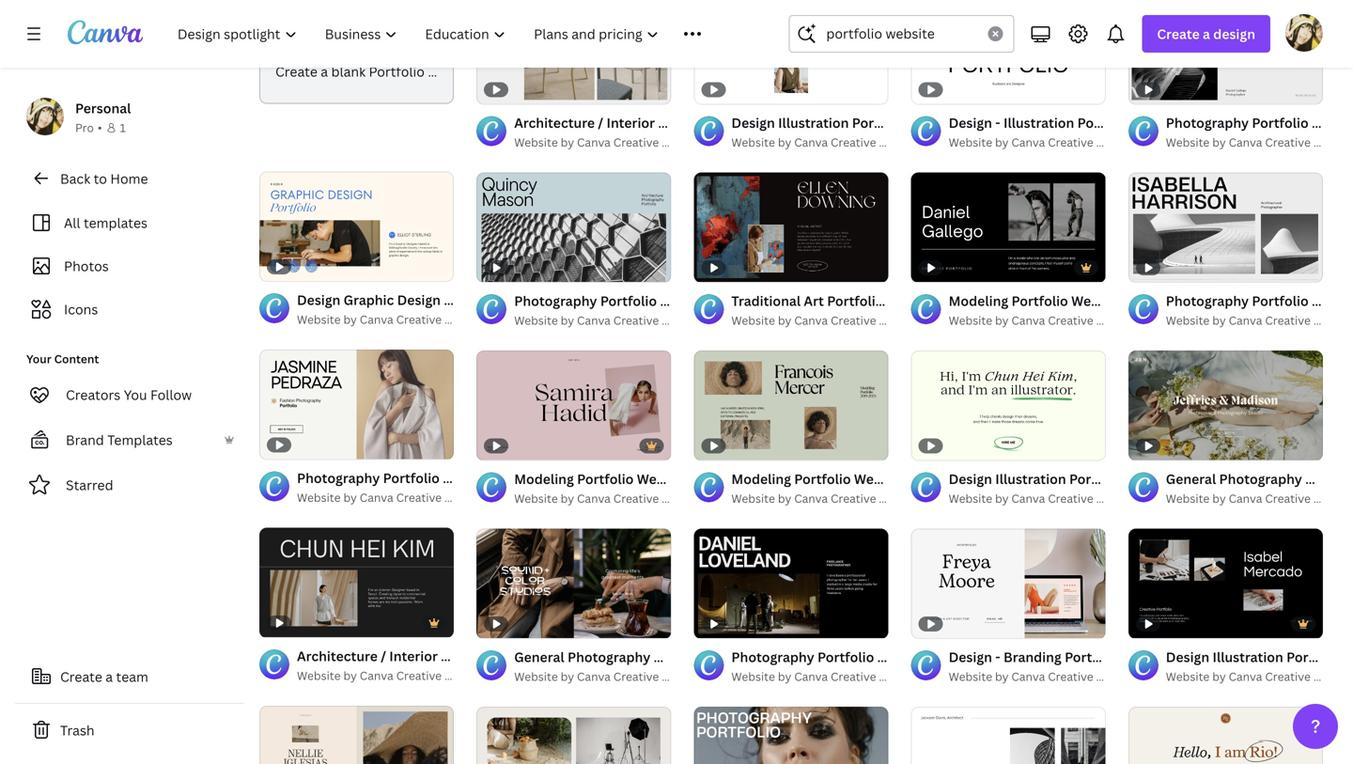 Task type: locate. For each thing, give the bounding box(es) containing it.
2 vertical spatial a
[[106, 668, 113, 686]]

0 horizontal spatial create
[[60, 668, 102, 686]]

create
[[1157, 25, 1200, 43], [275, 63, 318, 81], [60, 668, 102, 686]]

a left "design"
[[1203, 25, 1210, 43]]

a inside create a blank portfolio website element
[[321, 63, 328, 81]]

creators you follow
[[66, 386, 192, 404]]

a left blank
[[321, 63, 328, 81]]

website by canva creative studio
[[514, 134, 697, 150], [732, 134, 915, 150], [949, 134, 1132, 150], [1166, 134, 1349, 150], [297, 312, 480, 327], [514, 313, 697, 328], [732, 313, 915, 328], [949, 313, 1132, 328], [1166, 313, 1349, 328], [297, 490, 480, 505], [514, 491, 697, 506], [732, 491, 915, 506], [949, 491, 1132, 506], [1166, 491, 1349, 506], [297, 668, 480, 683], [514, 669, 697, 684], [732, 669, 915, 684], [949, 669, 1132, 684], [1166, 669, 1349, 684]]

2 horizontal spatial a
[[1203, 25, 1210, 43]]

create inside dropdown button
[[1157, 25, 1200, 43]]

pro
[[75, 120, 94, 135]]

create left "design"
[[1157, 25, 1200, 43]]

create a blank portfolio website element
[[259, 0, 479, 104]]

a for team
[[106, 668, 113, 686]]

a inside create a team button
[[106, 668, 113, 686]]

create inside button
[[60, 668, 102, 686]]

content
[[54, 351, 99, 367]]

1 vertical spatial a
[[321, 63, 328, 81]]

1 vertical spatial create
[[275, 63, 318, 81]]

a for design
[[1203, 25, 1210, 43]]

back
[[60, 170, 90, 187]]

stephanie aranda image
[[1286, 14, 1323, 51]]

canva
[[577, 134, 611, 150], [794, 134, 828, 150], [1012, 134, 1045, 150], [1229, 134, 1263, 150], [360, 312, 393, 327], [577, 313, 611, 328], [794, 313, 828, 328], [1012, 313, 1045, 328], [1229, 313, 1263, 328], [360, 490, 393, 505], [577, 491, 611, 506], [794, 491, 828, 506], [1012, 491, 1045, 506], [1229, 491, 1263, 506], [360, 668, 393, 683], [577, 669, 611, 684], [794, 669, 828, 684], [1012, 669, 1045, 684], [1229, 669, 1263, 684]]

create for create a blank portfolio website
[[275, 63, 318, 81]]

0 vertical spatial a
[[1203, 25, 1210, 43]]

creators
[[66, 386, 121, 404]]

team
[[116, 668, 148, 686]]

a left team
[[106, 668, 113, 686]]

back to home
[[60, 170, 148, 187]]

create left team
[[60, 668, 102, 686]]

brand templates link
[[15, 421, 244, 459]]

2 horizontal spatial create
[[1157, 25, 1200, 43]]

create a blank portfolio website link
[[259, 0, 479, 104]]

1 horizontal spatial create
[[275, 63, 318, 81]]

website by canva creative studio link
[[514, 133, 697, 152], [732, 133, 915, 152], [949, 133, 1132, 152], [1166, 133, 1349, 152], [297, 310, 480, 329], [514, 311, 697, 330], [732, 311, 915, 330], [949, 311, 1132, 330], [1166, 311, 1349, 330], [297, 488, 480, 507], [514, 489, 697, 508], [732, 489, 915, 508], [949, 489, 1132, 508], [1166, 489, 1349, 508], [297, 666, 480, 685], [514, 667, 697, 686], [732, 667, 915, 686], [949, 667, 1132, 686], [1166, 667, 1349, 686]]

templates
[[84, 214, 148, 232]]

website
[[428, 63, 479, 81], [514, 134, 558, 150], [732, 134, 775, 150], [949, 134, 993, 150], [1166, 134, 1210, 150], [297, 312, 341, 327], [514, 313, 558, 328], [732, 313, 775, 328], [949, 313, 993, 328], [1166, 313, 1210, 328], [297, 490, 341, 505], [514, 491, 558, 506], [732, 491, 775, 506], [949, 491, 993, 506], [1166, 491, 1210, 506], [297, 668, 341, 683], [514, 669, 558, 684], [732, 669, 775, 684], [949, 669, 993, 684], [1166, 669, 1210, 684]]

all templates
[[64, 214, 148, 232]]

create for create a team
[[60, 668, 102, 686]]

blank
[[331, 63, 366, 81]]

a
[[1203, 25, 1210, 43], [321, 63, 328, 81], [106, 668, 113, 686]]

back to home link
[[15, 160, 244, 197]]

0 vertical spatial create
[[1157, 25, 1200, 43]]

0 horizontal spatial a
[[106, 668, 113, 686]]

a inside create a design dropdown button
[[1203, 25, 1210, 43]]

None search field
[[789, 15, 1014, 53]]

1 horizontal spatial a
[[321, 63, 328, 81]]

top level navigation element
[[165, 15, 744, 53], [165, 15, 744, 53]]

by
[[561, 134, 574, 150], [778, 134, 792, 150], [995, 134, 1009, 150], [1213, 134, 1226, 150], [343, 312, 357, 327], [561, 313, 574, 328], [778, 313, 792, 328], [995, 313, 1009, 328], [1213, 313, 1226, 328], [343, 490, 357, 505], [561, 491, 574, 506], [778, 491, 792, 506], [995, 491, 1009, 506], [1213, 491, 1226, 506], [343, 668, 357, 683], [561, 669, 574, 684], [778, 669, 792, 684], [995, 669, 1009, 684], [1213, 669, 1226, 684]]

icons
[[64, 300, 98, 318]]

2 vertical spatial create
[[60, 668, 102, 686]]

create left blank
[[275, 63, 318, 81]]

studio
[[662, 134, 697, 150], [879, 134, 915, 150], [1096, 134, 1132, 150], [1314, 134, 1349, 150], [445, 312, 480, 327], [662, 313, 697, 328], [879, 313, 915, 328], [1096, 313, 1132, 328], [1314, 313, 1349, 328], [445, 490, 480, 505], [662, 491, 697, 506], [879, 491, 915, 506], [1096, 491, 1132, 506], [1314, 491, 1349, 506], [445, 668, 480, 683], [662, 669, 697, 684], [879, 669, 915, 684], [1096, 669, 1132, 684], [1314, 669, 1349, 684]]

personal
[[75, 99, 131, 117]]

creative
[[614, 134, 659, 150], [831, 134, 876, 150], [1048, 134, 1094, 150], [1265, 134, 1311, 150], [396, 312, 442, 327], [614, 313, 659, 328], [831, 313, 876, 328], [1048, 313, 1094, 328], [1265, 313, 1311, 328], [396, 490, 442, 505], [614, 491, 659, 506], [831, 491, 876, 506], [1048, 491, 1094, 506], [1265, 491, 1311, 506], [396, 668, 442, 683], [614, 669, 659, 684], [831, 669, 876, 684], [1048, 669, 1094, 684], [1265, 669, 1311, 684]]



Task type: vqa. For each thing, say whether or not it's contained in the screenshot.
website by canva creative studio
yes



Task type: describe. For each thing, give the bounding box(es) containing it.
you
[[124, 386, 147, 404]]

create a team
[[60, 668, 148, 686]]

trash
[[60, 721, 95, 739]]

all
[[64, 214, 80, 232]]

brand templates
[[66, 431, 173, 449]]

trash link
[[15, 711, 244, 749]]

home
[[110, 170, 148, 187]]

a for blank
[[321, 63, 328, 81]]

your
[[26, 351, 51, 367]]

•
[[98, 120, 102, 135]]

creators you follow link
[[15, 376, 244, 414]]

1
[[120, 120, 126, 135]]

photos link
[[26, 248, 233, 284]]

starred link
[[15, 466, 244, 504]]

icons link
[[26, 291, 233, 327]]

design
[[1214, 25, 1256, 43]]

Search search field
[[826, 16, 977, 52]]

follow
[[150, 386, 192, 404]]

all templates link
[[26, 205, 233, 241]]

your content
[[26, 351, 99, 367]]

photos
[[64, 257, 109, 275]]

portfolio
[[369, 63, 425, 81]]

create a design button
[[1142, 15, 1271, 53]]

create a team button
[[15, 658, 244, 695]]

pro •
[[75, 120, 102, 135]]

to
[[94, 170, 107, 187]]

create for create a design
[[1157, 25, 1200, 43]]

create a design
[[1157, 25, 1256, 43]]

templates
[[107, 431, 173, 449]]

create a blank portfolio website
[[275, 63, 479, 81]]

starred
[[66, 476, 113, 494]]

brand
[[66, 431, 104, 449]]



